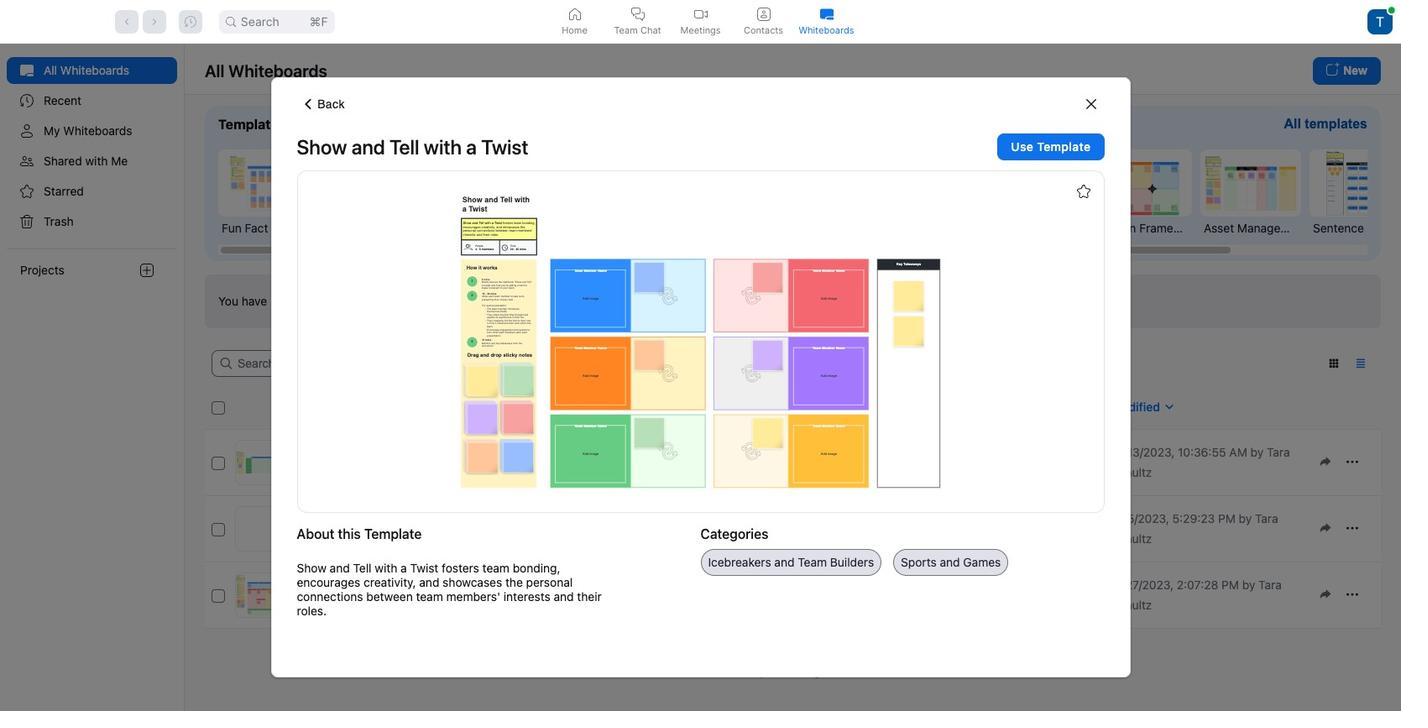 Task type: describe. For each thing, give the bounding box(es) containing it.
tab list containing home
[[543, 0, 858, 43]]

chat
[[640, 24, 661, 36]]

profile contact image
[[757, 7, 770, 21]]

home button
[[543, 0, 606, 43]]

online image
[[1388, 6, 1395, 13]]

online image
[[1388, 6, 1395, 13]]

avatar image
[[1367, 9, 1393, 34]]

home small image
[[568, 7, 581, 21]]

team chat button
[[606, 0, 669, 43]]

whiteboards
[[799, 24, 854, 36]]

home
[[562, 24, 587, 36]]



Task type: vqa. For each thing, say whether or not it's contained in the screenshot.
Online image
yes



Task type: locate. For each thing, give the bounding box(es) containing it.
meetings
[[680, 24, 721, 36]]

contacts button
[[732, 0, 795, 43]]

magnifier image
[[226, 16, 236, 26], [226, 16, 236, 26]]

meetings button
[[669, 0, 732, 43]]

team
[[614, 24, 638, 36]]

profile contact image
[[757, 7, 770, 21]]

search
[[241, 14, 279, 28]]

whiteboards button
[[795, 0, 858, 43]]

tab list
[[543, 0, 858, 43]]

team chat
[[614, 24, 661, 36]]

contacts
[[744, 24, 783, 36]]

video on image
[[694, 7, 707, 21], [694, 7, 707, 21]]

whiteboard small image
[[820, 7, 833, 21]]

⌘f
[[309, 14, 328, 28]]

team chat image
[[631, 7, 644, 21]]

home small image
[[568, 7, 581, 21]]

whiteboard small image
[[820, 7, 833, 21]]

team chat image
[[631, 7, 644, 21]]



